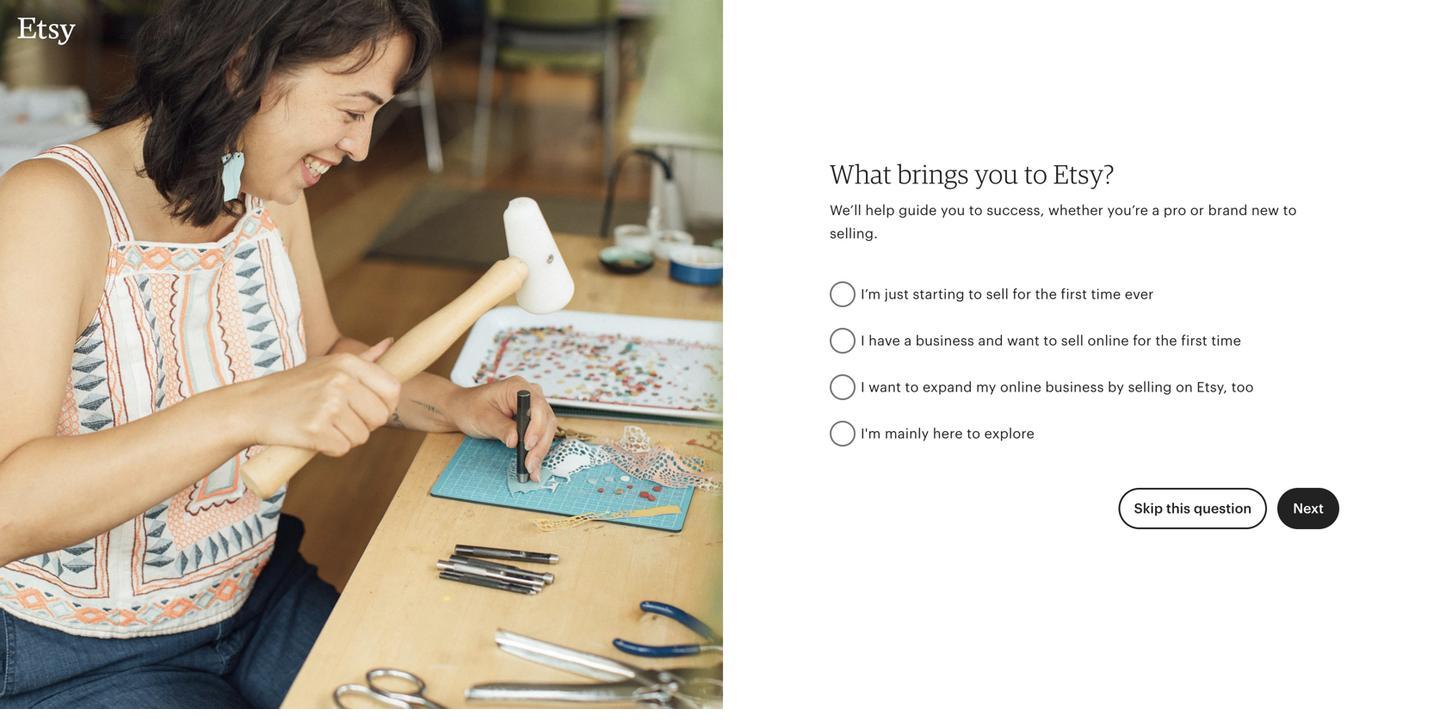 Task type: locate. For each thing, give the bounding box(es) containing it.
i'm
[[861, 426, 881, 442]]

1 vertical spatial the
[[1156, 333, 1178, 349]]

0 horizontal spatial time
[[1091, 287, 1121, 302]]

a
[[1153, 203, 1160, 218], [904, 333, 912, 349]]

1 horizontal spatial a
[[1153, 203, 1160, 218]]

0 vertical spatial you
[[975, 158, 1019, 190]]

2 i from the top
[[861, 380, 865, 395]]

question
[[1194, 501, 1252, 517]]

0 horizontal spatial you
[[941, 203, 966, 218]]

here
[[933, 426, 963, 442]]

you're
[[1108, 203, 1149, 218]]

sell up and
[[986, 287, 1009, 302]]

time left the ever
[[1091, 287, 1121, 302]]

skip this question link
[[1119, 488, 1268, 530]]

1 vertical spatial i
[[861, 380, 865, 395]]

1 vertical spatial a
[[904, 333, 912, 349]]

mainly
[[885, 426, 929, 442]]

first
[[1061, 287, 1088, 302], [1182, 333, 1208, 349]]

success,
[[987, 203, 1045, 218]]

to down what brings you to etsy?
[[969, 203, 983, 218]]

1 vertical spatial want
[[869, 380, 902, 395]]

0 vertical spatial want
[[1008, 333, 1040, 349]]

1 horizontal spatial the
[[1156, 333, 1178, 349]]

want down have
[[869, 380, 902, 395]]

by
[[1108, 380, 1125, 395]]

to right new
[[1284, 203, 1297, 218]]

to up success,
[[1025, 158, 1048, 190]]

0 vertical spatial online
[[1088, 333, 1129, 349]]

help
[[866, 203, 895, 218]]

for down the ever
[[1133, 333, 1152, 349]]

have
[[869, 333, 901, 349]]

for
[[1013, 287, 1032, 302], [1133, 333, 1152, 349]]

online
[[1088, 333, 1129, 349], [1000, 380, 1042, 395]]

0 vertical spatial i
[[861, 333, 865, 349]]

a inside we'll help guide you to success, whether you're a pro or brand new to selling.
[[1153, 203, 1160, 218]]

1 horizontal spatial first
[[1182, 333, 1208, 349]]

you
[[975, 158, 1019, 190], [941, 203, 966, 218]]

time
[[1091, 287, 1121, 302], [1212, 333, 1242, 349]]

1 vertical spatial time
[[1212, 333, 1242, 349]]

to right here on the bottom right of page
[[967, 426, 981, 442]]

online up by
[[1088, 333, 1129, 349]]

you right guide
[[941, 203, 966, 218]]

new
[[1252, 203, 1280, 218]]

first up the on
[[1182, 333, 1208, 349]]

1 vertical spatial you
[[941, 203, 966, 218]]

business left by
[[1046, 380, 1104, 395]]

to
[[1025, 158, 1048, 190], [969, 203, 983, 218], [1284, 203, 1297, 218], [969, 287, 983, 302], [1044, 333, 1058, 349], [905, 380, 919, 395], [967, 426, 981, 442]]

0 horizontal spatial sell
[[986, 287, 1009, 302]]

0 horizontal spatial for
[[1013, 287, 1032, 302]]

on
[[1176, 380, 1193, 395]]

i left have
[[861, 333, 865, 349]]

1 horizontal spatial online
[[1088, 333, 1129, 349]]

1 vertical spatial business
[[1046, 380, 1104, 395]]

you up success,
[[975, 158, 1019, 190]]

the
[[1036, 287, 1057, 302], [1156, 333, 1178, 349]]

etsy,
[[1197, 380, 1228, 395]]

time up etsy,
[[1212, 333, 1242, 349]]

explore
[[985, 426, 1035, 442]]

just
[[885, 287, 909, 302]]

0 vertical spatial a
[[1153, 203, 1160, 218]]

0 horizontal spatial business
[[916, 333, 975, 349]]

this
[[1167, 501, 1191, 517]]

want
[[1008, 333, 1040, 349], [869, 380, 902, 395]]

0 horizontal spatial first
[[1061, 287, 1088, 302]]

the up selling
[[1156, 333, 1178, 349]]

the up 'i have a business and want to sell online for the first time'
[[1036, 287, 1057, 302]]

my
[[976, 380, 997, 395]]

i'm mainly here to explore
[[861, 426, 1035, 442]]

i
[[861, 333, 865, 349], [861, 380, 865, 395]]

0 horizontal spatial the
[[1036, 287, 1057, 302]]

for up 'i have a business and want to sell online for the first time'
[[1013, 287, 1032, 302]]

online right my in the bottom of the page
[[1000, 380, 1042, 395]]

a left pro
[[1153, 203, 1160, 218]]

0 horizontal spatial want
[[869, 380, 902, 395]]

selling
[[1128, 380, 1172, 395]]

0 vertical spatial the
[[1036, 287, 1057, 302]]

i up i'm
[[861, 380, 865, 395]]

pro
[[1164, 203, 1187, 218]]

a right have
[[904, 333, 912, 349]]

you inside we'll help guide you to success, whether you're a pro or brand new to selling.
[[941, 203, 966, 218]]

1 i from the top
[[861, 333, 865, 349]]

first up 'i have a business and want to sell online for the first time'
[[1061, 287, 1088, 302]]

want right and
[[1008, 333, 1040, 349]]

too
[[1232, 380, 1254, 395]]

sell up 'i want to expand my online business by selling on etsy, too'
[[1062, 333, 1084, 349]]

expand
[[923, 380, 973, 395]]

1 vertical spatial for
[[1133, 333, 1152, 349]]

1 horizontal spatial sell
[[1062, 333, 1084, 349]]

sell
[[986, 287, 1009, 302], [1062, 333, 1084, 349]]

to up 'i want to expand my online business by selling on etsy, too'
[[1044, 333, 1058, 349]]

0 horizontal spatial a
[[904, 333, 912, 349]]

what brings you to etsy?
[[830, 158, 1115, 190]]

business
[[916, 333, 975, 349], [1046, 380, 1104, 395]]

0 vertical spatial first
[[1061, 287, 1088, 302]]

business left and
[[916, 333, 975, 349]]

guide
[[899, 203, 937, 218]]

0 horizontal spatial online
[[1000, 380, 1042, 395]]



Task type: describe. For each thing, give the bounding box(es) containing it.
or
[[1191, 203, 1205, 218]]

1 horizontal spatial for
[[1133, 333, 1152, 349]]

1 vertical spatial online
[[1000, 380, 1042, 395]]

0 vertical spatial business
[[916, 333, 975, 349]]

whether
[[1049, 203, 1104, 218]]

we'll
[[830, 203, 862, 218]]

what
[[830, 158, 892, 190]]

1 horizontal spatial want
[[1008, 333, 1040, 349]]

i'm
[[861, 287, 881, 302]]

i for i have a business and want to sell online for the first time
[[861, 333, 865, 349]]

starting
[[913, 287, 965, 302]]

i'm just starting to sell for the first time ever
[[861, 287, 1154, 302]]

ever
[[1125, 287, 1154, 302]]

1 vertical spatial first
[[1182, 333, 1208, 349]]

1 vertical spatial sell
[[1062, 333, 1084, 349]]

to right starting
[[969, 287, 983, 302]]

i for i want to expand my online business by selling on etsy, too
[[861, 380, 865, 395]]

0 vertical spatial for
[[1013, 287, 1032, 302]]

i have a business and want to sell online for the first time
[[861, 333, 1242, 349]]

next link
[[1278, 488, 1340, 530]]

next
[[1294, 501, 1324, 517]]

1 horizontal spatial time
[[1212, 333, 1242, 349]]

i want to expand my online business by selling on etsy, too
[[861, 380, 1254, 395]]

0 vertical spatial time
[[1091, 287, 1121, 302]]

etsy?
[[1054, 158, 1115, 190]]

skip this question
[[1134, 501, 1252, 517]]

0 vertical spatial sell
[[986, 287, 1009, 302]]

we'll help guide you to success, whether you're a pro or brand new to selling.
[[830, 203, 1297, 242]]

1 horizontal spatial business
[[1046, 380, 1104, 395]]

1 horizontal spatial you
[[975, 158, 1019, 190]]

skip
[[1134, 501, 1163, 517]]

to left expand
[[905, 380, 919, 395]]

brand
[[1209, 203, 1248, 218]]

brings
[[898, 158, 969, 190]]

and
[[979, 333, 1004, 349]]

selling.
[[830, 226, 878, 242]]



Task type: vqa. For each thing, say whether or not it's contained in the screenshot.
right the the
yes



